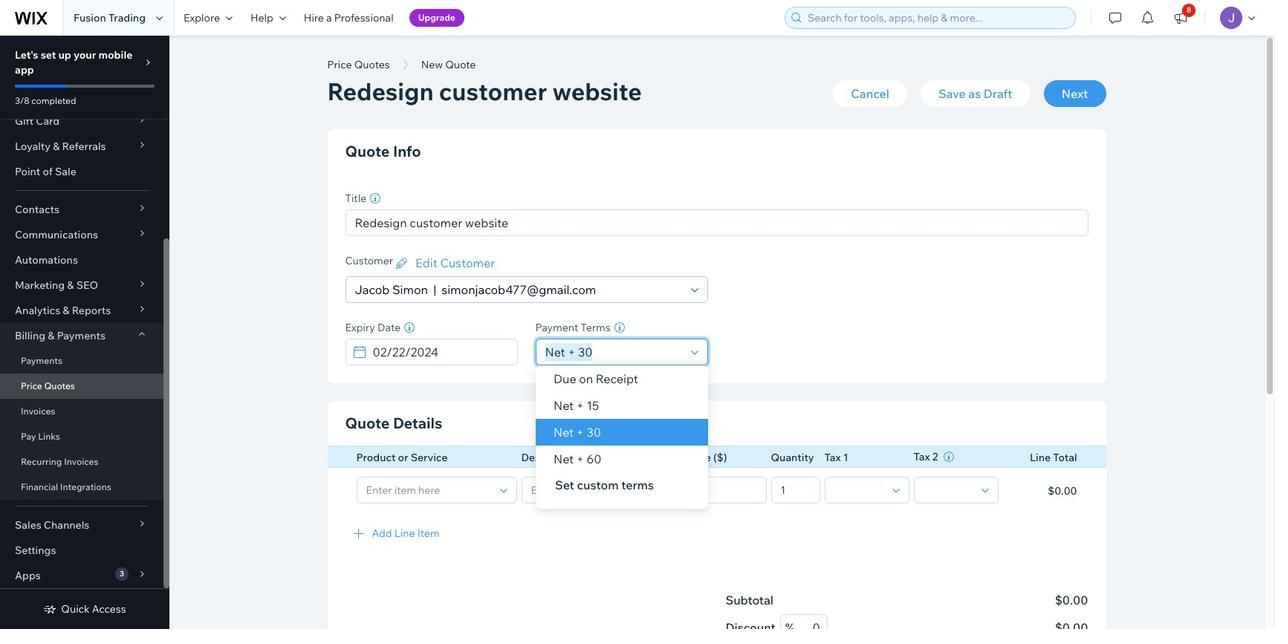Task type: describe. For each thing, give the bounding box(es) containing it.
receipt
[[596, 372, 638, 387]]

add line item button
[[327, 516, 1107, 551]]

8 button
[[1165, 0, 1198, 36]]

custom
[[577, 478, 619, 493]]

service
[[411, 451, 448, 465]]

sale
[[55, 165, 76, 178]]

quote for quote details
[[345, 414, 390, 433]]

total
[[1054, 451, 1078, 465]]

save as draft
[[939, 86, 1013, 101]]

billing & payments
[[15, 329, 106, 343]]

hire
[[304, 11, 324, 25]]

set
[[555, 478, 574, 493]]

or
[[398, 451, 409, 465]]

date
[[378, 321, 401, 335]]

point of sale link
[[0, 159, 164, 184]]

due on receipt
[[554, 372, 638, 387]]

1 vertical spatial payments
[[21, 355, 62, 367]]

Expiry Date field
[[368, 340, 513, 365]]

Search for tools, apps, help & more... field
[[804, 7, 1071, 28]]

quotes for price quotes "button"
[[354, 58, 390, 71]]

professional
[[334, 11, 394, 25]]

next
[[1062, 86, 1089, 101]]

referrals
[[62, 140, 106, 153]]

settings link
[[0, 538, 164, 564]]

set custom terms
[[555, 478, 654, 493]]

product or service
[[356, 451, 448, 465]]

Enter a description field
[[527, 478, 677, 503]]

net + 60
[[554, 452, 601, 467]]

seo
[[76, 279, 98, 292]]

expiry date
[[345, 321, 401, 335]]

contacts button
[[0, 197, 164, 222]]

sidebar element
[[0, 0, 170, 630]]

description
[[522, 451, 578, 465]]

explore
[[184, 11, 220, 25]]

app
[[15, 63, 34, 77]]

& for marketing
[[67, 279, 74, 292]]

quick
[[61, 603, 90, 616]]

upgrade
[[418, 12, 456, 23]]

loyalty
[[15, 140, 51, 153]]

Choose a contact field
[[351, 277, 687, 303]]

apps
[[15, 569, 41, 583]]

quote for quote info
[[345, 142, 390, 161]]

+ for 60
[[576, 452, 584, 467]]

tax 1
[[825, 451, 849, 465]]

payments link
[[0, 349, 164, 374]]

billing & payments button
[[0, 323, 164, 349]]

sales
[[15, 519, 41, 532]]

Enter item here field
[[362, 478, 496, 503]]

automations
[[15, 254, 78, 267]]

Payment Terms field
[[541, 340, 687, 365]]

invoices link
[[0, 399, 164, 425]]

line total
[[1030, 451, 1078, 465]]

add
[[372, 527, 392, 540]]

3/8 completed
[[15, 95, 76, 106]]

marketing
[[15, 279, 65, 292]]

links
[[38, 431, 60, 442]]

draft
[[984, 86, 1013, 101]]

tax for tax 2
[[914, 451, 931, 464]]

of
[[43, 165, 53, 178]]

marketing & seo button
[[0, 273, 164, 298]]

item
[[418, 527, 440, 540]]

tax for tax 1
[[825, 451, 841, 465]]

cancel
[[852, 86, 890, 101]]

terms
[[621, 478, 654, 493]]

cancel button
[[834, 80, 908, 107]]

info
[[393, 142, 421, 161]]

recurring invoices link
[[0, 450, 164, 475]]

net for net + 15
[[554, 398, 574, 413]]

title
[[345, 192, 367, 205]]

next button
[[1044, 80, 1107, 107]]

tax 2
[[914, 451, 939, 464]]

reports
[[72, 304, 111, 317]]

channels
[[44, 519, 89, 532]]

loyalty & referrals button
[[0, 134, 164, 159]]

access
[[92, 603, 126, 616]]

up
[[58, 48, 71, 62]]

website
[[553, 77, 642, 106]]

0 vertical spatial invoices
[[21, 406, 55, 417]]

financial integrations link
[[0, 475, 164, 500]]

net for net + 30
[[554, 425, 574, 440]]

customer
[[439, 77, 547, 106]]

analytics & reports
[[15, 304, 111, 317]]

3
[[120, 569, 124, 579]]

set
[[41, 48, 56, 62]]

15
[[587, 398, 599, 413]]

edit
[[416, 256, 438, 271]]



Task type: vqa. For each thing, say whether or not it's contained in the screenshot.
bottommost Payments
yes



Task type: locate. For each thing, give the bounding box(es) containing it.
redesign customer website
[[327, 77, 642, 106]]

& left 'seo'
[[67, 279, 74, 292]]

price left ($)
[[687, 451, 711, 465]]

($)
[[714, 451, 727, 465]]

price quotes
[[327, 58, 390, 71], [21, 381, 75, 392]]

2 vertical spatial net
[[554, 452, 574, 467]]

integrations
[[60, 482, 111, 493]]

price inside sidebar element
[[21, 381, 42, 392]]

price for price quotes "button"
[[327, 58, 352, 71]]

point of sale
[[15, 165, 76, 178]]

financial
[[21, 482, 58, 493]]

net up set
[[554, 452, 574, 467]]

price down billing
[[21, 381, 42, 392]]

3 net from the top
[[554, 452, 574, 467]]

quotes
[[354, 58, 390, 71], [44, 381, 75, 392]]

1 horizontal spatial price quotes
[[327, 58, 390, 71]]

+ for 15
[[576, 398, 584, 413]]

0 horizontal spatial price quotes
[[21, 381, 75, 392]]

pay links link
[[0, 425, 164, 450]]

customer right edit
[[440, 256, 495, 271]]

Title field
[[351, 210, 1084, 236]]

3/8
[[15, 95, 29, 106]]

edit customer button
[[393, 254, 495, 272]]

2 vertical spatial +
[[576, 452, 584, 467]]

quantity
[[771, 451, 815, 465]]

recurring
[[21, 456, 62, 468]]

0 vertical spatial price quotes
[[327, 58, 390, 71]]

3 + from the top
[[576, 452, 584, 467]]

+
[[576, 398, 584, 413], [576, 425, 584, 440], [576, 452, 584, 467]]

financial integrations
[[21, 482, 111, 493]]

0 vertical spatial net
[[554, 398, 574, 413]]

line inside button
[[395, 527, 415, 540]]

loyalty & referrals
[[15, 140, 106, 153]]

& for billing
[[48, 329, 55, 343]]

1 net from the top
[[554, 398, 574, 413]]

quote up product
[[345, 414, 390, 433]]

0 horizontal spatial price
[[21, 381, 42, 392]]

+ left 30
[[576, 425, 584, 440]]

1 horizontal spatial quotes
[[354, 58, 390, 71]]

tax left 2
[[914, 451, 931, 464]]

billing
[[15, 329, 45, 343]]

1 vertical spatial price
[[21, 381, 42, 392]]

marketing & seo
[[15, 279, 98, 292]]

sales channels
[[15, 519, 89, 532]]

analytics
[[15, 304, 60, 317]]

price quotes button
[[320, 54, 397, 76]]

sales channels button
[[0, 513, 164, 538]]

+ for 30
[[576, 425, 584, 440]]

0 horizontal spatial quotes
[[44, 381, 75, 392]]

& for analytics
[[63, 304, 70, 317]]

quote left info
[[345, 142, 390, 161]]

net for net + 60
[[554, 452, 574, 467]]

1 quote from the top
[[345, 142, 390, 161]]

2 quote from the top
[[345, 414, 390, 433]]

net up the description
[[554, 425, 574, 440]]

communications button
[[0, 222, 164, 248]]

pay links
[[21, 431, 60, 442]]

1 horizontal spatial price
[[327, 58, 352, 71]]

0 vertical spatial quotes
[[354, 58, 390, 71]]

price quotes inside "button"
[[327, 58, 390, 71]]

price quotes inside sidebar element
[[21, 381, 75, 392]]

2 horizontal spatial price
[[687, 451, 711, 465]]

& right billing
[[48, 329, 55, 343]]

1
[[844, 451, 849, 465]]

customer left edit
[[345, 254, 393, 268]]

None field
[[830, 478, 888, 503], [919, 478, 977, 503], [830, 478, 888, 503], [919, 478, 977, 503]]

upgrade button
[[409, 9, 465, 27]]

1 + from the top
[[576, 398, 584, 413]]

1 vertical spatial line
[[395, 527, 415, 540]]

line right add
[[395, 527, 415, 540]]

60
[[587, 452, 601, 467]]

card
[[36, 114, 60, 128]]

1 horizontal spatial line
[[1030, 451, 1051, 465]]

payments down billing
[[21, 355, 62, 367]]

completed
[[31, 95, 76, 106]]

quotes up redesign
[[354, 58, 390, 71]]

net
[[554, 398, 574, 413], [554, 425, 574, 440], [554, 452, 574, 467]]

8
[[1187, 5, 1192, 15]]

& inside "analytics & reports" dropdown button
[[63, 304, 70, 317]]

price inside "button"
[[327, 58, 352, 71]]

details
[[393, 414, 443, 433]]

price down hire a professional at left top
[[327, 58, 352, 71]]

& left reports
[[63, 304, 70, 317]]

quote info
[[345, 142, 421, 161]]

price quotes for price quotes "button"
[[327, 58, 390, 71]]

& inside the marketing & seo dropdown button
[[67, 279, 74, 292]]

quick access
[[61, 603, 126, 616]]

2 + from the top
[[576, 425, 584, 440]]

1 horizontal spatial tax
[[914, 451, 931, 464]]

& inside billing & payments dropdown button
[[48, 329, 55, 343]]

point
[[15, 165, 40, 178]]

0 vertical spatial quote
[[345, 142, 390, 161]]

product
[[356, 451, 396, 465]]

None text field
[[692, 478, 762, 503]]

list box containing due on receipt
[[536, 366, 708, 473]]

0 vertical spatial price
[[327, 58, 352, 71]]

price quotes up redesign
[[327, 58, 390, 71]]

subtotal
[[726, 593, 774, 608]]

add line item
[[372, 527, 440, 540]]

help button
[[242, 0, 295, 36]]

let's
[[15, 48, 38, 62]]

hire a professional
[[304, 11, 394, 25]]

net + 30 option
[[536, 419, 708, 446]]

payments inside dropdown button
[[57, 329, 106, 343]]

a
[[326, 11, 332, 25]]

1 vertical spatial $0.00
[[1055, 593, 1089, 608]]

gift card
[[15, 114, 60, 128]]

customer inside "button"
[[440, 256, 495, 271]]

list box
[[536, 366, 708, 473]]

quotes for price quotes link at the bottom left of page
[[44, 381, 75, 392]]

quote details
[[345, 414, 443, 433]]

invoices up pay links
[[21, 406, 55, 417]]

payments
[[57, 329, 106, 343], [21, 355, 62, 367]]

tax left the 1
[[825, 451, 841, 465]]

price quotes for price quotes link at the bottom left of page
[[21, 381, 75, 392]]

payments down "analytics & reports" dropdown button
[[57, 329, 106, 343]]

0 horizontal spatial customer
[[345, 254, 393, 268]]

settings
[[15, 544, 56, 558]]

&
[[53, 140, 60, 153], [67, 279, 74, 292], [63, 304, 70, 317], [48, 329, 55, 343]]

0 horizontal spatial line
[[395, 527, 415, 540]]

1 vertical spatial quote
[[345, 414, 390, 433]]

as
[[969, 86, 982, 101]]

& for loyalty
[[53, 140, 60, 153]]

gift
[[15, 114, 34, 128]]

net down due
[[554, 398, 574, 413]]

payment
[[536, 321, 579, 335]]

fusion trading
[[74, 11, 146, 25]]

invoices down pay links link
[[64, 456, 99, 468]]

0 vertical spatial +
[[576, 398, 584, 413]]

contacts
[[15, 203, 59, 216]]

edit customer
[[416, 256, 495, 271]]

quotes inside "button"
[[354, 58, 390, 71]]

save as draft button
[[921, 80, 1031, 107]]

price quotes link
[[0, 374, 164, 399]]

quotes inside sidebar element
[[44, 381, 75, 392]]

0 vertical spatial line
[[1030, 451, 1051, 465]]

on
[[579, 372, 593, 387]]

+ inside "net + 30" option
[[576, 425, 584, 440]]

0 vertical spatial payments
[[57, 329, 106, 343]]

price ($)
[[687, 451, 727, 465]]

expiry
[[345, 321, 375, 335]]

line left 'total'
[[1030, 451, 1051, 465]]

payment terms
[[536, 321, 611, 335]]

1 vertical spatial quotes
[[44, 381, 75, 392]]

customer
[[345, 254, 393, 268], [440, 256, 495, 271]]

& right loyalty
[[53, 140, 60, 153]]

trading
[[108, 11, 146, 25]]

0 vertical spatial $0.00
[[1049, 484, 1078, 498]]

net inside option
[[554, 425, 574, 440]]

line
[[1030, 451, 1051, 465], [395, 527, 415, 540]]

None text field
[[777, 478, 815, 503]]

recurring invoices
[[21, 456, 99, 468]]

1 vertical spatial price quotes
[[21, 381, 75, 392]]

terms
[[581, 321, 611, 335]]

let's set up your mobile app
[[15, 48, 133, 77]]

0 horizontal spatial invoices
[[21, 406, 55, 417]]

None number field
[[795, 616, 823, 630]]

price for price quotes link at the bottom left of page
[[21, 381, 42, 392]]

fusion
[[74, 11, 106, 25]]

& inside loyalty & referrals popup button
[[53, 140, 60, 153]]

price quotes down payments link
[[21, 381, 75, 392]]

1 vertical spatial invoices
[[64, 456, 99, 468]]

+ left 60
[[576, 452, 584, 467]]

1 vertical spatial +
[[576, 425, 584, 440]]

2 vertical spatial price
[[687, 451, 711, 465]]

1 vertical spatial net
[[554, 425, 574, 440]]

0 horizontal spatial tax
[[825, 451, 841, 465]]

your
[[74, 48, 96, 62]]

communications
[[15, 228, 98, 242]]

1 horizontal spatial customer
[[440, 256, 495, 271]]

quotes down payments link
[[44, 381, 75, 392]]

quick access button
[[43, 603, 126, 616]]

2 net from the top
[[554, 425, 574, 440]]

+ left the 15
[[576, 398, 584, 413]]

30
[[587, 425, 601, 440]]

1 horizontal spatial invoices
[[64, 456, 99, 468]]



